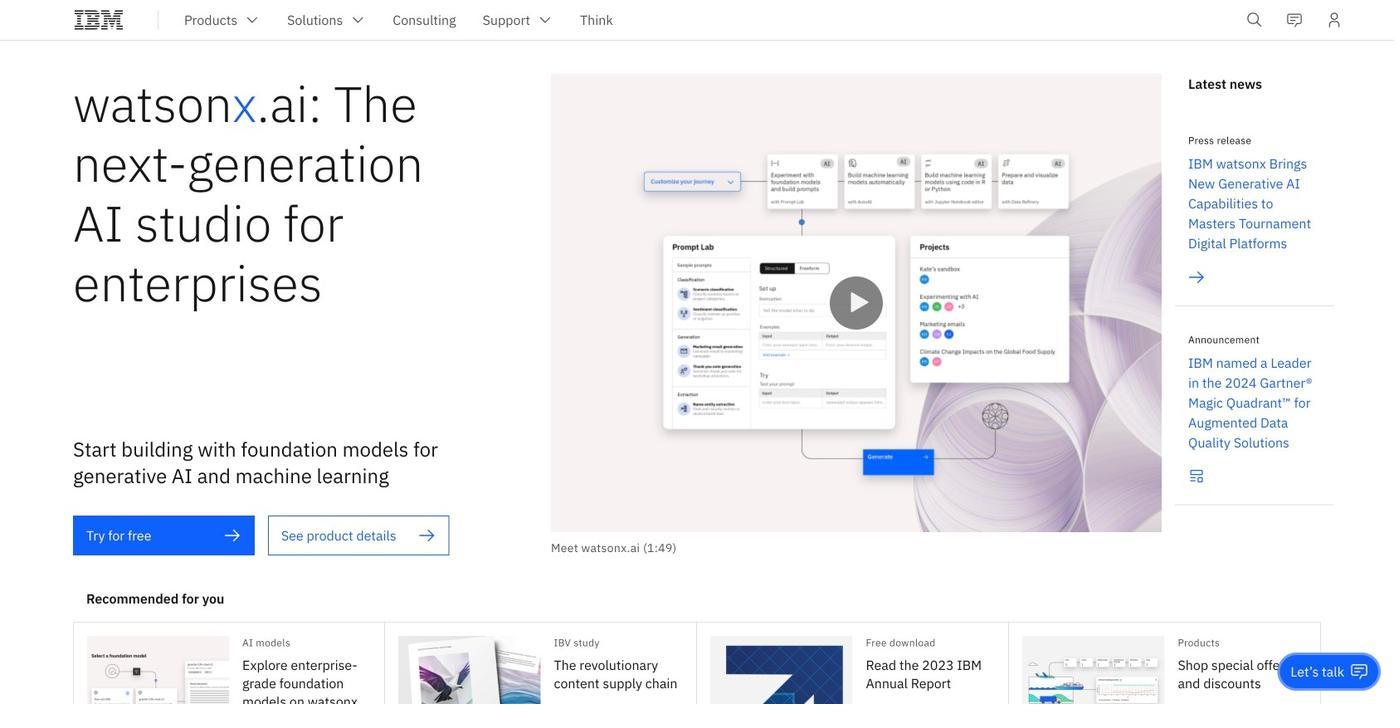 Task type: vqa. For each thing, say whether or not it's contained in the screenshot.
YOUR PRIVACY CHOICES element
no



Task type: locate. For each thing, give the bounding box(es) containing it.
let's talk element
[[1291, 663, 1345, 681]]



